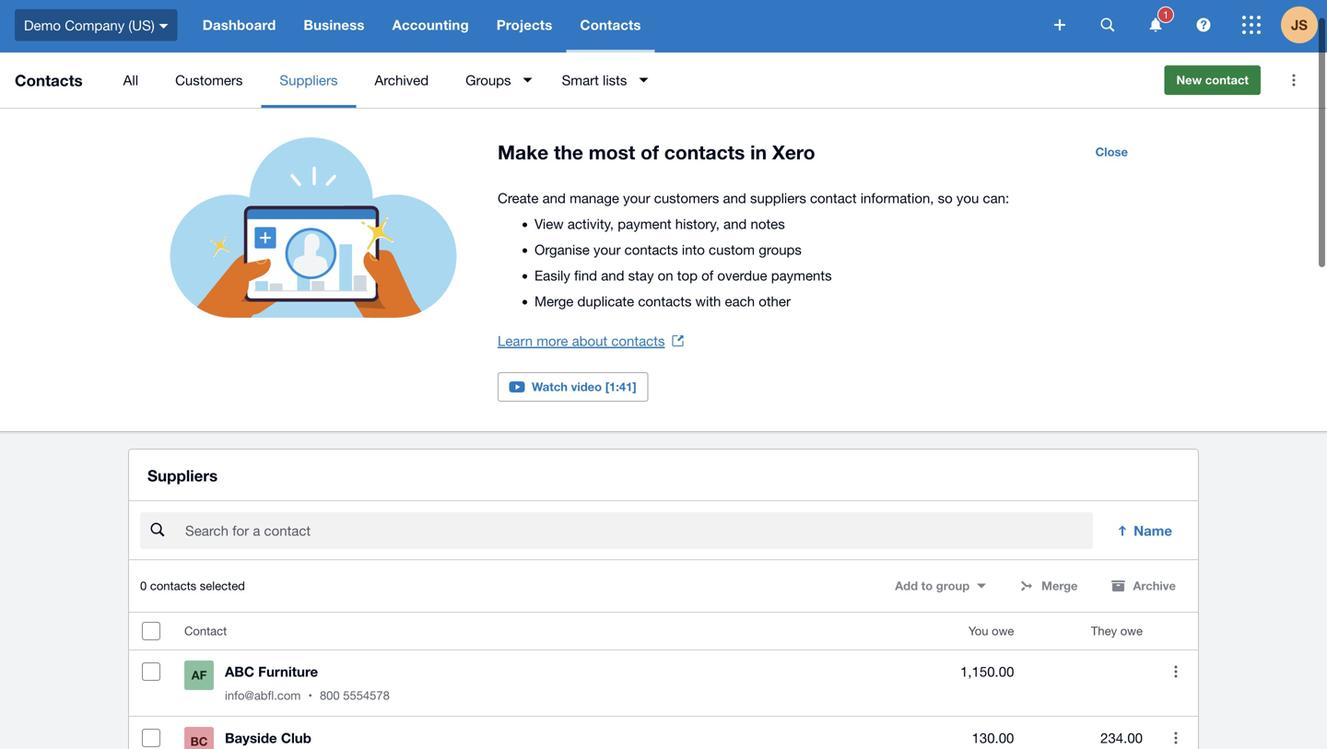 Task type: locate. For each thing, give the bounding box(es) containing it.
0 vertical spatial suppliers
[[280, 72, 338, 88]]

js button
[[1281, 0, 1327, 53]]

more row options image
[[1158, 654, 1194, 691]]

1 vertical spatial merge
[[1042, 579, 1078, 593]]

1 owe from the left
[[992, 624, 1014, 638]]

merge for merge duplicate contacts with each other
[[535, 293, 574, 309]]

1 horizontal spatial svg image
[[1150, 18, 1162, 32]]

1 horizontal spatial suppliers
[[280, 72, 338, 88]]

on
[[658, 267, 673, 283]]

0 vertical spatial merge
[[535, 293, 574, 309]]

more row options image
[[1158, 720, 1194, 749]]

contacts down the on on the top of the page
[[638, 293, 692, 309]]

contacts
[[664, 141, 745, 164], [625, 241, 678, 258], [638, 293, 692, 309], [611, 333, 665, 349], [150, 579, 196, 593]]

contact right new
[[1205, 73, 1249, 87]]

you
[[968, 624, 988, 638]]

all
[[123, 72, 138, 88]]

merge inside button
[[1042, 579, 1078, 593]]

0 vertical spatial contact
[[1205, 73, 1249, 87]]

duplicate
[[577, 293, 634, 309]]

xero
[[772, 141, 815, 164]]

svg image
[[1242, 16, 1261, 34], [1101, 18, 1115, 32], [159, 24, 168, 28]]

actions menu image
[[1276, 62, 1312, 99]]

make
[[498, 141, 549, 164]]

you owe
[[968, 624, 1014, 638]]

custom
[[709, 241, 755, 258]]

contact right suppliers
[[810, 190, 857, 206]]

contacts down payment
[[625, 241, 678, 258]]

create and manage your customers and suppliers contact information, so you can:
[[498, 190, 1009, 206]]

projects
[[497, 17, 552, 33]]

contact list table element
[[129, 613, 1198, 749]]

0 vertical spatial your
[[623, 190, 650, 206]]

accounting button
[[378, 0, 483, 53]]

0 horizontal spatial of
[[641, 141, 659, 164]]

menu
[[105, 53, 1150, 108]]

svg image right (us)
[[159, 24, 168, 28]]

svg image left '1' popup button
[[1101, 18, 1115, 32]]

0 horizontal spatial owe
[[992, 624, 1014, 638]]

0 horizontal spatial merge
[[535, 293, 574, 309]]

5554578
[[343, 689, 390, 703]]

owe right they
[[1120, 624, 1143, 638]]

1 horizontal spatial contacts
[[580, 17, 641, 33]]

2 owe from the left
[[1120, 624, 1143, 638]]

1 vertical spatial of
[[702, 267, 714, 283]]

and up custom
[[724, 216, 747, 232]]

business button
[[290, 0, 378, 53]]

owe
[[992, 624, 1014, 638], [1120, 624, 1143, 638]]

0 horizontal spatial contact
[[810, 190, 857, 206]]

more
[[537, 333, 568, 349]]

top
[[677, 267, 698, 283]]

and up view at the top left of the page
[[542, 190, 566, 206]]

archive button
[[1100, 572, 1187, 601]]

0 horizontal spatial svg image
[[159, 24, 168, 28]]

1,150.00 link
[[960, 661, 1014, 683]]

0
[[140, 579, 147, 593]]

into
[[682, 241, 705, 258]]

video
[[571, 380, 602, 394]]

1 horizontal spatial contact
[[1205, 73, 1249, 87]]

[1:41]
[[605, 380, 637, 394]]

suppliers
[[750, 190, 806, 206]]

1 horizontal spatial owe
[[1120, 624, 1143, 638]]

1,150.00
[[960, 664, 1014, 680]]

and up duplicate
[[601, 267, 624, 283]]

archived button
[[356, 53, 447, 108]]

contacts right 0
[[150, 579, 196, 593]]

payments
[[771, 267, 832, 283]]

can:
[[983, 190, 1009, 206]]

svg image left js
[[1242, 16, 1261, 34]]

demo
[[24, 17, 61, 33]]

suppliers
[[280, 72, 338, 88], [147, 466, 218, 485]]

1 horizontal spatial of
[[702, 267, 714, 283]]

info@abfl.com
[[225, 689, 301, 703]]

they owe
[[1091, 624, 1143, 638]]

1 horizontal spatial merge
[[1042, 579, 1078, 593]]

your down activity,
[[594, 241, 621, 258]]

you
[[957, 190, 979, 206]]

1 button
[[1137, 0, 1174, 53]]

overdue
[[717, 267, 767, 283]]

merge down easily
[[535, 293, 574, 309]]

abc furniture info@abfl.com • 800 5554578
[[225, 664, 390, 703]]

Search for a contact field
[[183, 514, 1093, 549]]

watch
[[532, 380, 568, 394]]

selected
[[200, 579, 245, 593]]

business
[[304, 17, 365, 33]]

name
[[1134, 523, 1172, 539]]

activity,
[[568, 216, 614, 232]]

name button
[[1104, 513, 1187, 549]]

learn more about contacts link
[[498, 328, 683, 354]]

0 horizontal spatial svg image
[[1054, 19, 1065, 30]]

contacts button
[[566, 0, 655, 53]]

easily
[[535, 267, 570, 283]]

contact inside button
[[1205, 73, 1249, 87]]

of
[[641, 141, 659, 164], [702, 267, 714, 283]]

of right most
[[641, 141, 659, 164]]

contacts up lists
[[580, 17, 641, 33]]

owe for they owe
[[1120, 624, 1143, 638]]

af
[[191, 668, 207, 683]]

svg image inside '1' popup button
[[1150, 18, 1162, 32]]

and
[[542, 190, 566, 206], [723, 190, 746, 206], [724, 216, 747, 232], [601, 267, 624, 283]]

history,
[[675, 216, 720, 232]]

to
[[921, 579, 933, 593]]

add to group
[[895, 579, 970, 593]]

view activity, payment history, and notes
[[535, 216, 785, 232]]

learn more about contacts
[[498, 333, 665, 349]]

of right top
[[702, 267, 714, 283]]

projects button
[[483, 0, 566, 53]]

1 horizontal spatial svg image
[[1101, 18, 1115, 32]]

new contact button
[[1165, 65, 1261, 95]]

234.00 link
[[1101, 727, 1143, 749]]

merge
[[535, 293, 574, 309], [1042, 579, 1078, 593]]

groups
[[759, 241, 802, 258]]

your up payment
[[623, 190, 650, 206]]

merge left archive button
[[1042, 579, 1078, 593]]

1 vertical spatial suppliers
[[147, 466, 218, 485]]

js
[[1291, 17, 1308, 33]]

234.00
[[1101, 730, 1143, 746]]

your
[[623, 190, 650, 206], [594, 241, 621, 258]]

bc
[[190, 735, 208, 749]]

contact
[[184, 624, 227, 638]]

0 horizontal spatial contacts
[[15, 71, 83, 89]]

0 vertical spatial contacts
[[580, 17, 641, 33]]

contacts down demo
[[15, 71, 83, 89]]

customers
[[654, 190, 719, 206]]

1 horizontal spatial your
[[623, 190, 650, 206]]

owe right you
[[992, 624, 1014, 638]]

1 vertical spatial contacts
[[15, 71, 83, 89]]

0 horizontal spatial your
[[594, 241, 621, 258]]

svg image
[[1150, 18, 1162, 32], [1197, 18, 1211, 32], [1054, 19, 1065, 30]]

most
[[589, 141, 635, 164]]

create
[[498, 190, 539, 206]]



Task type: vqa. For each thing, say whether or not it's contained in the screenshot.
can
no



Task type: describe. For each thing, give the bounding box(es) containing it.
dashboard
[[202, 17, 276, 33]]

customers button
[[157, 53, 261, 108]]

new
[[1176, 73, 1202, 87]]

groups
[[466, 72, 511, 88]]

view
[[535, 216, 564, 232]]

svg image inside demo company (us) popup button
[[159, 24, 168, 28]]

demo company (us)
[[24, 17, 155, 33]]

organise
[[535, 241, 590, 258]]

dashboard link
[[189, 0, 290, 53]]

group
[[936, 579, 970, 593]]

close button
[[1084, 137, 1139, 167]]

and left suppliers
[[723, 190, 746, 206]]

contacts down merge duplicate contacts with each other
[[611, 333, 665, 349]]

so
[[938, 190, 953, 206]]

0 vertical spatial of
[[641, 141, 659, 164]]

2 horizontal spatial svg image
[[1197, 18, 1211, 32]]

the
[[554, 141, 583, 164]]

archived
[[375, 72, 429, 88]]

they
[[1091, 624, 1117, 638]]

suppliers button
[[261, 53, 356, 108]]

1
[[1163, 9, 1169, 21]]

abc
[[225, 664, 254, 680]]

watch video [1:41]
[[532, 380, 637, 394]]

•
[[308, 689, 312, 703]]

0 contacts selected
[[140, 579, 245, 593]]

0 horizontal spatial suppliers
[[147, 466, 218, 485]]

stay
[[628, 267, 654, 283]]

watch video [1:41] button
[[498, 372, 649, 402]]

contacts up customers
[[664, 141, 745, 164]]

all button
[[105, 53, 157, 108]]

2 horizontal spatial svg image
[[1242, 16, 1261, 34]]

owe for you owe
[[992, 624, 1014, 638]]

organise your contacts into custom groups
[[535, 241, 802, 258]]

contacts inside popup button
[[580, 17, 641, 33]]

other
[[759, 293, 791, 309]]

bayside
[[225, 730, 277, 747]]

smart lists button
[[543, 53, 659, 108]]

lists
[[603, 72, 627, 88]]

archive
[[1133, 579, 1176, 593]]

learn
[[498, 333, 533, 349]]

each
[[725, 293, 755, 309]]

manage
[[570, 190, 619, 206]]

suppliers inside button
[[280, 72, 338, 88]]

information,
[[861, 190, 934, 206]]

notes
[[751, 216, 785, 232]]

130.00 link
[[972, 727, 1014, 749]]

payment
[[618, 216, 672, 232]]

find
[[574, 267, 597, 283]]

130.00
[[972, 730, 1014, 746]]

bayside club
[[225, 730, 311, 747]]

new contact
[[1176, 73, 1249, 87]]

club
[[281, 730, 311, 747]]

add to group button
[[884, 572, 997, 601]]

(us)
[[128, 17, 155, 33]]

accounting
[[392, 17, 469, 33]]

1 vertical spatial contact
[[810, 190, 857, 206]]

groups button
[[447, 53, 543, 108]]

easily find and stay on top of overdue payments
[[535, 267, 832, 283]]

1 vertical spatial your
[[594, 241, 621, 258]]

company
[[65, 17, 125, 33]]

merge duplicate contacts with each other
[[535, 293, 791, 309]]

demo company (us) button
[[0, 0, 189, 53]]

menu containing all
[[105, 53, 1150, 108]]

furniture
[[258, 664, 318, 680]]

customers
[[175, 72, 243, 88]]

smart
[[562, 72, 599, 88]]

close
[[1095, 145, 1128, 159]]

800
[[320, 689, 340, 703]]

make the most of contacts in xero
[[498, 141, 815, 164]]

merge button
[[1008, 572, 1089, 601]]

merge for merge
[[1042, 579, 1078, 593]]

smart lists
[[562, 72, 627, 88]]

in
[[750, 141, 767, 164]]



